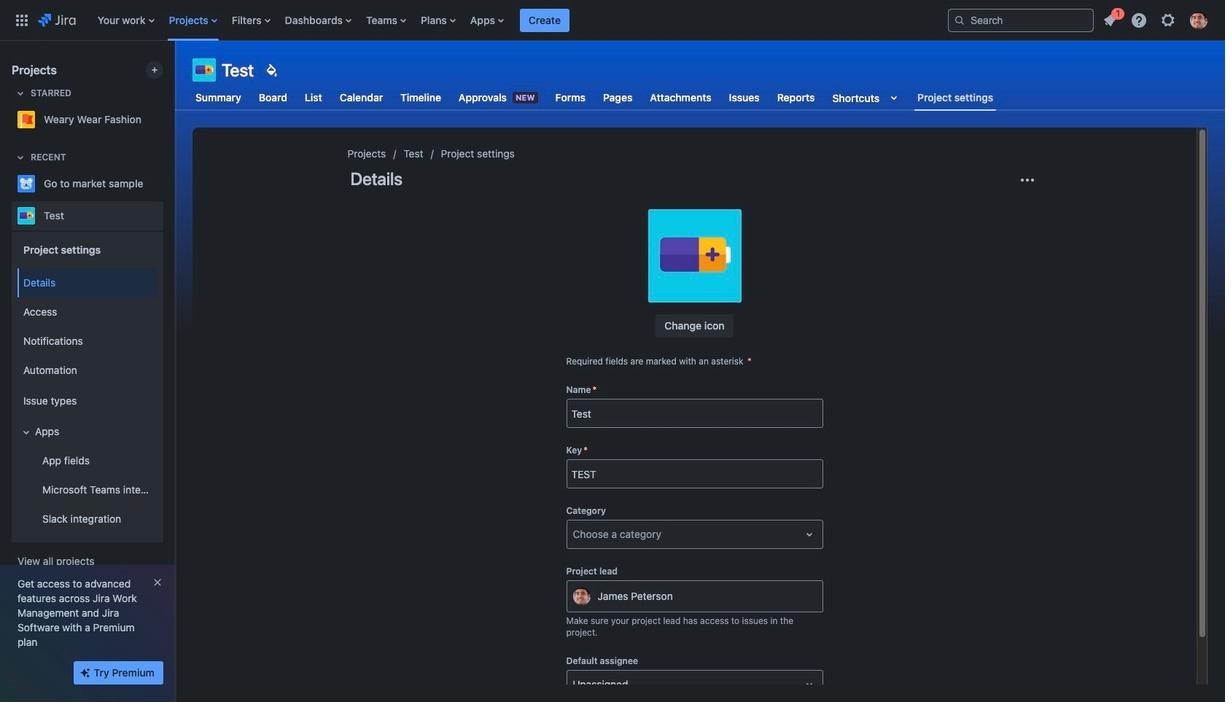 Task type: vqa. For each thing, say whether or not it's contained in the screenshot.
facilisis in mus mauris vitae ultricies leo integer malesuada nunc vel risus. purus sit amet luctus venenatis lectus magna fringilla urna porttitor. ultricies mi eget mauris pharetra et ultrices neque ornare. enim praesent elementum facilisis leo vel fringilla est. id eu nisl nunc mi ipsum faucibus. maecenas volutpat blandit aliquam etiam erat velit scelerisque in. ultricies mi eget mauris pharetra et ultrices. vestibulum lorem sed risus ultricies tristique nulla. a scelerisque purus semper eget duis. euismod elementum nisi quis eleifend quam adipiscing vitae proin. nulla aliquet porttitor lacus luctus accumsan tortor posuere ac ut. quis commodo odio aenean sed adipiscing diam donec adipiscing tristique. pellentesque diam volutpat commodo sed egestas egestas fringilla phasellus. in ante metus dictum at tempor commodo ullamcorper a. commodo quis imperdiet massa tincidunt nunc. ultricies leo integer malesuada nunc.
no



Task type: locate. For each thing, give the bounding box(es) containing it.
2 group from the top
[[15, 264, 158, 538]]

0 horizontal spatial list item
[[520, 0, 570, 40]]

notifications image
[[1102, 11, 1119, 29]]

appswitcher icon image
[[13, 11, 31, 29]]

jira image
[[38, 11, 76, 29], [38, 11, 76, 29]]

banner
[[0, 0, 1226, 41]]

open image
[[801, 676, 818, 694]]

None text field
[[573, 527, 576, 542], [573, 678, 576, 692], [573, 527, 576, 542], [573, 678, 576, 692]]

Search field
[[948, 8, 1094, 32]]

create project image
[[149, 64, 160, 76]]

help image
[[1131, 11, 1148, 29]]

0 horizontal spatial list
[[90, 0, 937, 40]]

group
[[15, 231, 158, 543], [15, 264, 158, 538]]

list item
[[520, 0, 570, 40], [1097, 5, 1125, 32]]

collapse recent projects image
[[12, 149, 29, 166]]

set project background image
[[263, 61, 280, 79]]

list
[[90, 0, 937, 40], [1097, 5, 1217, 33]]

expand image
[[18, 424, 35, 441]]

more image
[[1019, 171, 1036, 189]]

None search field
[[948, 8, 1094, 32]]

1 horizontal spatial list item
[[1097, 5, 1125, 32]]

tab list
[[184, 85, 1005, 111]]

close premium upgrade banner image
[[152, 577, 163, 589]]

None field
[[567, 401, 822, 427], [567, 461, 822, 487], [567, 401, 822, 427], [567, 461, 822, 487]]



Task type: describe. For each thing, give the bounding box(es) containing it.
1 horizontal spatial list
[[1097, 5, 1217, 33]]

search image
[[954, 14, 966, 26]]

sidebar navigation image
[[159, 58, 191, 88]]

your profile and settings image
[[1191, 11, 1208, 29]]

collapse starred projects image
[[12, 85, 29, 102]]

1 group from the top
[[15, 231, 158, 543]]

settings image
[[1160, 11, 1177, 29]]

open image
[[801, 526, 818, 544]]

primary element
[[9, 0, 937, 40]]

project avatar image
[[648, 209, 742, 303]]



